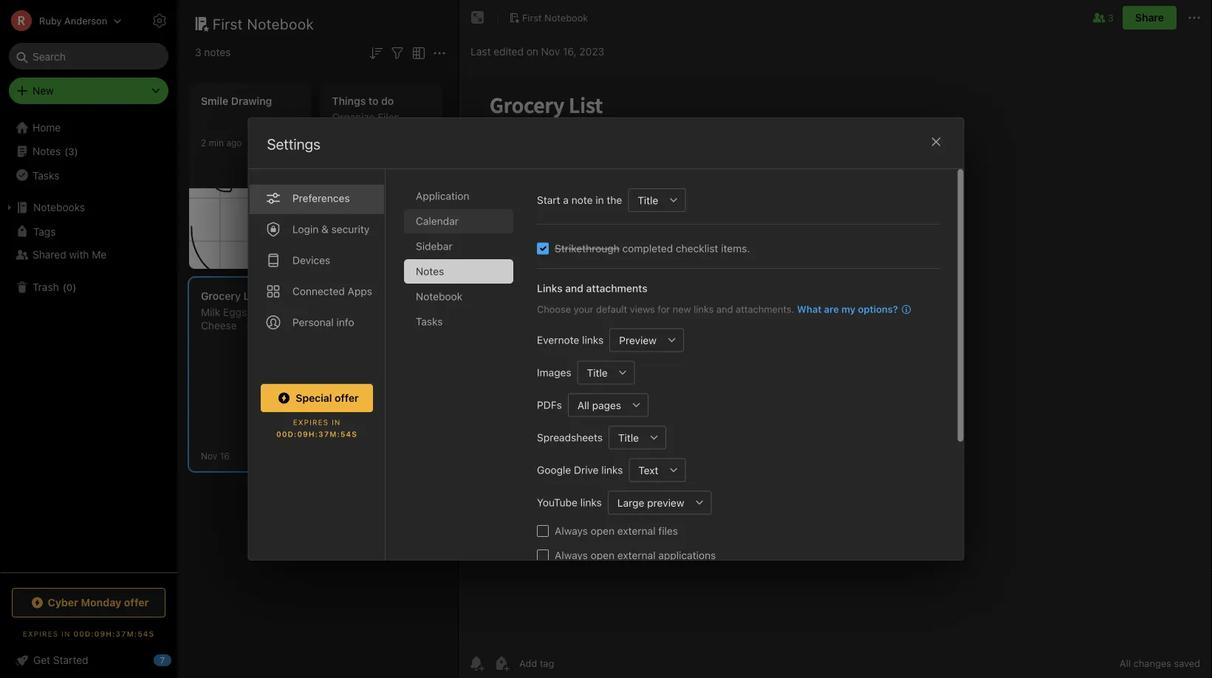 Task type: describe. For each thing, give the bounding box(es) containing it.
new button
[[9, 78, 168, 104]]

open for always open external applications
[[591, 549, 615, 562]]

title button for spreadsheets
[[609, 426, 643, 450]]

links
[[537, 282, 562, 294]]

00d:09h:37m:54s for offer
[[276, 430, 357, 439]]

text
[[638, 464, 658, 476]]

tab list for start a note in the
[[404, 184, 525, 560]]

notebooks
[[33, 201, 85, 214]]

notebooks link
[[0, 196, 177, 219]]

) for trash
[[73, 282, 76, 293]]

large preview button
[[608, 491, 688, 515]]

youtube
[[537, 497, 577, 509]]

first inside button
[[522, 12, 542, 23]]

the
[[607, 194, 622, 206]]

16
[[220, 451, 230, 461]]

things
[[332, 95, 366, 107]]

me
[[92, 249, 107, 261]]

0 horizontal spatial and
[[565, 282, 583, 294]]

links right new
[[694, 304, 714, 315]]

16,
[[563, 45, 577, 58]]

youtube links
[[537, 497, 602, 509]]

notebook tab
[[404, 285, 513, 309]]

always for always open external applications
[[555, 549, 588, 562]]

start a note in the
[[537, 194, 622, 206]]

evernote links
[[537, 334, 604, 346]]

first notebook button
[[504, 7, 594, 28]]

shared with me link
[[0, 243, 177, 267]]

your
[[574, 304, 593, 315]]

Always open external applications checkbox
[[537, 550, 549, 562]]

attachments
[[586, 282, 648, 294]]

0 horizontal spatial first notebook
[[213, 15, 314, 32]]

tree containing home
[[0, 116, 177, 572]]

smile
[[201, 95, 229, 107]]

external for applications
[[617, 549, 656, 562]]

Select472 checkbox
[[537, 243, 549, 255]]

are
[[824, 304, 839, 315]]

list
[[244, 290, 262, 302]]

3 button
[[1091, 9, 1114, 27]]

text button
[[629, 459, 662, 482]]

files
[[658, 525, 678, 537]]

cyber
[[48, 597, 78, 609]]

choose your default views for new links and attachments.
[[537, 304, 794, 315]]

3 notes
[[195, 46, 231, 58]]

title button for start a note in the
[[628, 188, 662, 212]]

0 horizontal spatial nov
[[201, 451, 217, 461]]

special offer button
[[261, 384, 373, 412]]

choose
[[537, 304, 571, 315]]

evernote
[[537, 334, 579, 346]]

special
[[295, 392, 332, 404]]

drive
[[574, 464, 599, 476]]

drawing
[[231, 95, 272, 107]]

sidebar
[[416, 240, 452, 252]]

a
[[563, 194, 569, 206]]

changes
[[1134, 658, 1172, 669]]

edited
[[494, 45, 524, 58]]

application tab
[[404, 184, 513, 208]]

notes ( 3 )
[[33, 145, 78, 157]]

add tag image
[[493, 655, 511, 673]]

trash
[[33, 281, 59, 293]]

external for files
[[617, 525, 656, 537]]

Choose default view option for YouTube links field
[[608, 491, 712, 515]]

default
[[596, 304, 627, 315]]

smile drawing
[[201, 95, 272, 107]]

0 horizontal spatial ago
[[226, 137, 242, 148]]

settings image
[[151, 12, 168, 30]]

application
[[416, 190, 469, 202]]

tasks inside button
[[33, 169, 59, 181]]

in for cyber
[[61, 630, 71, 638]]

large
[[617, 497, 644, 509]]

connected
[[292, 285, 345, 297]]

cheese
[[201, 320, 237, 332]]

Always open external files checkbox
[[537, 525, 549, 537]]

in
[[595, 194, 604, 206]]

sugar
[[250, 306, 278, 319]]

special offer
[[295, 392, 359, 404]]

login
[[292, 223, 318, 235]]

Start a new note in the body or title. field
[[628, 188, 686, 212]]

0 horizontal spatial 2 min ago
[[201, 137, 242, 148]]

expand notebooks image
[[4, 202, 16, 214]]

0 horizontal spatial first
[[213, 15, 243, 32]]

settings
[[267, 135, 321, 153]]

notes for notes ( 3 )
[[33, 145, 61, 157]]

all for all pages
[[577, 399, 589, 411]]

1 horizontal spatial min
[[340, 248, 355, 259]]

nov inside the note window element
[[541, 45, 560, 58]]

preview button
[[609, 328, 660, 352]]

shared
[[33, 249, 66, 261]]

0 vertical spatial 2
[[201, 137, 206, 148]]

google
[[537, 464, 571, 476]]

views
[[630, 304, 655, 315]]

open for always open external files
[[591, 525, 615, 537]]

new
[[33, 85, 54, 97]]

home link
[[0, 116, 177, 140]]

tags button
[[0, 219, 177, 243]]

notebook inside button
[[545, 12, 588, 23]]

title for start a note in the
[[638, 194, 658, 206]]

links down drive
[[580, 497, 602, 509]]

3 for 3 notes
[[195, 46, 201, 58]]

personal info
[[292, 316, 354, 328]]

share
[[1136, 11, 1165, 24]]

always open external applications
[[555, 549, 716, 562]]

files
[[378, 111, 400, 123]]

preview
[[619, 334, 657, 346]]

home
[[33, 122, 61, 134]]

tasks tab
[[404, 310, 513, 334]]

organize
[[332, 111, 375, 123]]

all pages button
[[568, 394, 625, 417]]

cyber monday offer
[[48, 597, 149, 609]]

tasks inside tab
[[416, 316, 443, 328]]

nov 16
[[201, 451, 230, 461]]

saved
[[1175, 658, 1201, 669]]

3 inside notes ( 3 )
[[68, 146, 74, 157]]

all pages
[[577, 399, 621, 411]]

Choose default view option for Evernote links field
[[609, 328, 684, 352]]

strikethrough completed checklist items.
[[555, 242, 750, 255]]

first notebook inside button
[[522, 12, 588, 23]]

tags
[[33, 225, 56, 237]]

start
[[537, 194, 560, 206]]



Task type: vqa. For each thing, say whether or not it's contained in the screenshot.


Task type: locate. For each thing, give the bounding box(es) containing it.
devices
[[292, 254, 330, 266]]

( inside notes ( 3 )
[[64, 146, 68, 157]]

notes inside tab
[[416, 265, 444, 277]]

1 vertical spatial 2 min ago
[[332, 248, 373, 259]]

1/2
[[349, 222, 361, 232]]

note
[[571, 194, 593, 206]]

0 horizontal spatial all
[[577, 399, 589, 411]]

preview
[[647, 497, 684, 509]]

1 vertical spatial title button
[[577, 361, 611, 385]]

0 vertical spatial title button
[[628, 188, 662, 212]]

notes tab
[[404, 259, 513, 284]]

1 vertical spatial all
[[1120, 658, 1131, 669]]

0 horizontal spatial expires in 00d:09h:37m:54s
[[23, 630, 155, 638]]

00d:09h:37m:54s down monday
[[73, 630, 155, 638]]

what are my options?
[[797, 304, 898, 315]]

1 vertical spatial min
[[340, 248, 355, 259]]

0 vertical spatial nov
[[541, 45, 560, 58]]

0 vertical spatial ago
[[226, 137, 242, 148]]

title for spreadsheets
[[618, 432, 639, 444]]

1 horizontal spatial first
[[522, 12, 542, 23]]

always right always open external applications checkbox
[[555, 549, 588, 562]]

1 horizontal spatial nov
[[541, 45, 560, 58]]

offer right monday
[[124, 597, 149, 609]]

add a reminder image
[[468, 655, 486, 673]]

title button right the
[[628, 188, 662, 212]]

1 horizontal spatial first notebook
[[522, 12, 588, 23]]

(
[[64, 146, 68, 157], [63, 282, 66, 293]]

1 external from the top
[[617, 525, 656, 537]]

1 vertical spatial and
[[716, 304, 733, 315]]

tasks down notebook tab at the top left of the page
[[416, 316, 443, 328]]

00d:09h:37m:54s down special offer popup button
[[276, 430, 357, 439]]

close image
[[928, 133, 946, 151]]

2 horizontal spatial notebook
[[545, 12, 588, 23]]

1 horizontal spatial 3
[[195, 46, 201, 58]]

1 horizontal spatial expires
[[293, 418, 329, 427]]

title button down choose default view option for pdfs field
[[609, 426, 643, 450]]

0 vertical spatial all
[[577, 399, 589, 411]]

first notebook up notes on the top left of the page
[[213, 15, 314, 32]]

2 min ago down security
[[332, 248, 373, 259]]

) right trash
[[73, 282, 76, 293]]

all for all changes saved
[[1120, 658, 1131, 669]]

0 vertical spatial notes
[[33, 145, 61, 157]]

2 open from the top
[[591, 549, 615, 562]]

1 vertical spatial offer
[[124, 597, 149, 609]]

title inside field
[[587, 367, 608, 379]]

1 vertical spatial expires
[[23, 630, 59, 638]]

0 horizontal spatial notes
[[33, 145, 61, 157]]

always right always open external files checkbox
[[555, 525, 588, 537]]

2 horizontal spatial 3
[[1108, 12, 1114, 23]]

share button
[[1123, 6, 1177, 30]]

00d:09h:37m:54s for monday
[[73, 630, 155, 638]]

)
[[74, 146, 78, 157], [73, 282, 76, 293]]

milk
[[201, 306, 220, 319]]

links
[[694, 304, 714, 315], [582, 334, 604, 346], [601, 464, 623, 476], [580, 497, 602, 509]]

in down special offer
[[331, 418, 341, 427]]

( for notes
[[64, 146, 68, 157]]

3 left share
[[1108, 12, 1114, 23]]

Choose default view option for PDFs field
[[568, 394, 649, 417]]

notes inside tree
[[33, 145, 61, 157]]

2 min ago down smile
[[201, 137, 242, 148]]

expires in 00d:09h:37m:54s
[[276, 418, 357, 439], [23, 630, 155, 638]]

notebook
[[545, 12, 588, 23], [247, 15, 314, 32], [416, 290, 462, 303]]

1 vertical spatial ago
[[358, 248, 373, 259]]

1 vertical spatial in
[[61, 630, 71, 638]]

( down home link
[[64, 146, 68, 157]]

tree
[[0, 116, 177, 572]]

0 vertical spatial open
[[591, 525, 615, 537]]

) inside notes ( 3 )
[[74, 146, 78, 157]]

open
[[591, 525, 615, 537], [591, 549, 615, 562]]

tasks down notes ( 3 )
[[33, 169, 59, 181]]

nov right the on
[[541, 45, 560, 58]]

expires in 00d:09h:37m:54s down special offer popup button
[[276, 418, 357, 439]]

0 vertical spatial 2 min ago
[[201, 137, 242, 148]]

images
[[537, 367, 571, 379]]

title
[[638, 194, 658, 206], [587, 367, 608, 379], [618, 432, 639, 444]]

00d:09h:37m:54s inside tab list
[[276, 430, 357, 439]]

0 vertical spatial )
[[74, 146, 78, 157]]

1 vertical spatial 2
[[332, 248, 338, 259]]

1 always from the top
[[555, 525, 588, 537]]

first up notes on the top left of the page
[[213, 15, 243, 32]]

0 horizontal spatial notebook
[[247, 15, 314, 32]]

1 horizontal spatial 2 min ago
[[332, 248, 373, 259]]

1 vertical spatial (
[[63, 282, 66, 293]]

links and attachments
[[537, 282, 648, 294]]

last edited on nov 16, 2023
[[471, 45, 605, 58]]

0 vertical spatial (
[[64, 146, 68, 157]]

expires down special
[[293, 418, 329, 427]]

0 horizontal spatial 3
[[68, 146, 74, 157]]

tab list containing preferences
[[249, 169, 385, 560]]

things to do organize files
[[332, 95, 400, 123]]

notes down home
[[33, 145, 61, 157]]

all changes saved
[[1120, 658, 1201, 669]]

3 down home link
[[68, 146, 74, 157]]

1 vertical spatial title
[[587, 367, 608, 379]]

first notebook up 16,
[[522, 12, 588, 23]]

1 horizontal spatial and
[[716, 304, 733, 315]]

and left attachments.
[[716, 304, 733, 315]]

1 vertical spatial external
[[617, 549, 656, 562]]

expires in 00d:09h:37m:54s inside tab list
[[276, 418, 357, 439]]

personal
[[292, 316, 333, 328]]

links down your
[[582, 334, 604, 346]]

( inside trash ( 0 )
[[63, 282, 66, 293]]

0 horizontal spatial expires
[[23, 630, 59, 638]]

2 external from the top
[[617, 549, 656, 562]]

2 always from the top
[[555, 549, 588, 562]]

notes for notes
[[416, 265, 444, 277]]

login & security
[[292, 223, 369, 235]]

all left the changes
[[1120, 658, 1131, 669]]

info
[[336, 316, 354, 328]]

1 vertical spatial )
[[73, 282, 76, 293]]

expires in 00d:09h:37m:54s down "cyber monday offer" popup button
[[23, 630, 155, 638]]

title button for images
[[577, 361, 611, 385]]

google drive links
[[537, 464, 623, 476]]

1 vertical spatial 00d:09h:37m:54s
[[73, 630, 155, 638]]

checklist
[[676, 242, 718, 255]]

0 horizontal spatial 00d:09h:37m:54s
[[73, 630, 155, 638]]

2023
[[580, 45, 605, 58]]

1 horizontal spatial expires in 00d:09h:37m:54s
[[276, 418, 357, 439]]

shared with me
[[33, 249, 107, 261]]

min down smile
[[209, 137, 224, 148]]

do
[[381, 95, 394, 107]]

note window element
[[459, 0, 1213, 678]]

0 vertical spatial external
[[617, 525, 656, 537]]

expires for cyber monday offer
[[23, 630, 59, 638]]

1 horizontal spatial all
[[1120, 658, 1131, 669]]

2
[[201, 137, 206, 148], [332, 248, 338, 259]]

0 horizontal spatial tab list
[[249, 169, 385, 560]]

completed
[[622, 242, 673, 255]]

3 left notes on the top left of the page
[[195, 46, 201, 58]]

external down always open external files
[[617, 549, 656, 562]]

1 vertical spatial open
[[591, 549, 615, 562]]

1 vertical spatial always
[[555, 549, 588, 562]]

1 open from the top
[[591, 525, 615, 537]]

1 vertical spatial 3
[[195, 46, 201, 58]]

links right drive
[[601, 464, 623, 476]]

tab list for application
[[249, 169, 385, 560]]

1 vertical spatial nov
[[201, 451, 217, 461]]

min down security
[[340, 248, 355, 259]]

1 horizontal spatial 00d:09h:37m:54s
[[276, 430, 357, 439]]

expires inside expires in 00d:09h:37m:54s
[[293, 418, 329, 427]]

open up 'always open external applications'
[[591, 525, 615, 537]]

1 vertical spatial notes
[[416, 265, 444, 277]]

1 vertical spatial tasks
[[416, 316, 443, 328]]

) down home link
[[74, 146, 78, 157]]

None search field
[[19, 43, 158, 69]]

attachments.
[[736, 304, 794, 315]]

external up 'always open external applications'
[[617, 525, 656, 537]]

in for special
[[331, 418, 341, 427]]

1 horizontal spatial notes
[[416, 265, 444, 277]]

title button up all pages button
[[577, 361, 611, 385]]

first up the on
[[522, 12, 542, 23]]

monday
[[81, 597, 121, 609]]

all
[[577, 399, 589, 411], [1120, 658, 1131, 669]]

tasks button
[[0, 163, 177, 187]]

1 horizontal spatial notebook
[[416, 290, 462, 303]]

0 vertical spatial min
[[209, 137, 224, 148]]

1 horizontal spatial tasks
[[416, 316, 443, 328]]

preferences
[[292, 192, 350, 204]]

notes
[[33, 145, 61, 157], [416, 265, 444, 277]]

) for notes
[[74, 146, 78, 157]]

0 vertical spatial always
[[555, 525, 588, 537]]

expand note image
[[469, 9, 487, 27]]

( for trash
[[63, 282, 66, 293]]

3 inside button
[[1108, 12, 1114, 23]]

all inside the note window element
[[1120, 658, 1131, 669]]

2 vertical spatial title
[[618, 432, 639, 444]]

( right trash
[[63, 282, 66, 293]]

ago
[[226, 137, 242, 148], [358, 248, 373, 259]]

thumbnail image
[[189, 188, 311, 269]]

pdfs
[[537, 399, 562, 411]]

0 vertical spatial tasks
[[33, 169, 59, 181]]

0 vertical spatial and
[[565, 282, 583, 294]]

cyber monday offer button
[[12, 588, 166, 618]]

open down always open external files
[[591, 549, 615, 562]]

pages
[[592, 399, 621, 411]]

always for always open external files
[[555, 525, 588, 537]]

tasks
[[33, 169, 59, 181], [416, 316, 443, 328]]

all inside button
[[577, 399, 589, 411]]

title up text button
[[618, 432, 639, 444]]

title up all pages button
[[587, 367, 608, 379]]

ago down 1/2
[[358, 248, 373, 259]]

0 vertical spatial in
[[331, 418, 341, 427]]

all left pages
[[577, 399, 589, 411]]

sidebar tab
[[404, 234, 513, 259]]

offer inside tab list
[[334, 392, 359, 404]]

notes down 'sidebar'
[[416, 265, 444, 277]]

min
[[209, 137, 224, 148], [340, 248, 355, 259]]

and up your
[[565, 282, 583, 294]]

always open external files
[[555, 525, 678, 537]]

on
[[527, 45, 539, 58]]

title right the
[[638, 194, 658, 206]]

0 vertical spatial title
[[638, 194, 658, 206]]

ago down smile drawing
[[226, 137, 242, 148]]

expires down cyber
[[23, 630, 59, 638]]

1 horizontal spatial 2
[[332, 248, 338, 259]]

Choose default view option for Spreadsheets field
[[609, 426, 666, 450]]

0 vertical spatial expires in 00d:09h:37m:54s
[[276, 418, 357, 439]]

applications
[[658, 549, 716, 562]]

0 horizontal spatial in
[[61, 630, 71, 638]]

apps
[[347, 285, 372, 297]]

nov left 16
[[201, 451, 217, 461]]

&
[[321, 223, 328, 235]]

in
[[331, 418, 341, 427], [61, 630, 71, 638]]

0 vertical spatial 3
[[1108, 12, 1114, 23]]

trash ( 0 )
[[33, 281, 76, 293]]

2 down login & security
[[332, 248, 338, 259]]

0 vertical spatial expires
[[293, 418, 329, 427]]

spreadsheets
[[537, 432, 603, 444]]

Choose default view option for Google Drive links field
[[629, 459, 686, 482]]

tab list containing application
[[404, 184, 525, 560]]

0 horizontal spatial tasks
[[33, 169, 59, 181]]

0 horizontal spatial min
[[209, 137, 224, 148]]

calendar tab
[[404, 209, 513, 234]]

1 vertical spatial expires in 00d:09h:37m:54s
[[23, 630, 155, 638]]

) inside trash ( 0 )
[[73, 282, 76, 293]]

notes
[[204, 46, 231, 58]]

tab list
[[249, 169, 385, 560], [404, 184, 525, 560]]

what
[[797, 304, 822, 315]]

1 horizontal spatial offer
[[334, 392, 359, 404]]

0 vertical spatial 00d:09h:37m:54s
[[276, 430, 357, 439]]

1 horizontal spatial in
[[331, 418, 341, 427]]

Note Editor text field
[[459, 71, 1213, 648]]

0 horizontal spatial 2
[[201, 137, 206, 148]]

notebook inside tab
[[416, 290, 462, 303]]

grocery
[[201, 290, 241, 302]]

1 horizontal spatial tab list
[[404, 184, 525, 560]]

2 down smile
[[201, 137, 206, 148]]

offer
[[334, 392, 359, 404], [124, 597, 149, 609]]

0 horizontal spatial offer
[[124, 597, 149, 609]]

in down cyber
[[61, 630, 71, 638]]

Search text field
[[19, 43, 158, 69]]

security
[[331, 223, 369, 235]]

title for images
[[587, 367, 608, 379]]

first
[[522, 12, 542, 23], [213, 15, 243, 32]]

0 vertical spatial offer
[[334, 392, 359, 404]]

expires for special offer
[[293, 418, 329, 427]]

connected apps
[[292, 285, 372, 297]]

expires in 00d:09h:37m:54s for special
[[276, 418, 357, 439]]

2 vertical spatial 3
[[68, 146, 74, 157]]

expires in 00d:09h:37m:54s for cyber
[[23, 630, 155, 638]]

1 horizontal spatial ago
[[358, 248, 373, 259]]

Choose default view option for Images field
[[577, 361, 635, 385]]

new
[[673, 304, 691, 315]]

with
[[69, 249, 89, 261]]

offer right special
[[334, 392, 359, 404]]

2 vertical spatial title button
[[609, 426, 643, 450]]

3 for 3
[[1108, 12, 1114, 23]]

my
[[842, 304, 856, 315]]



